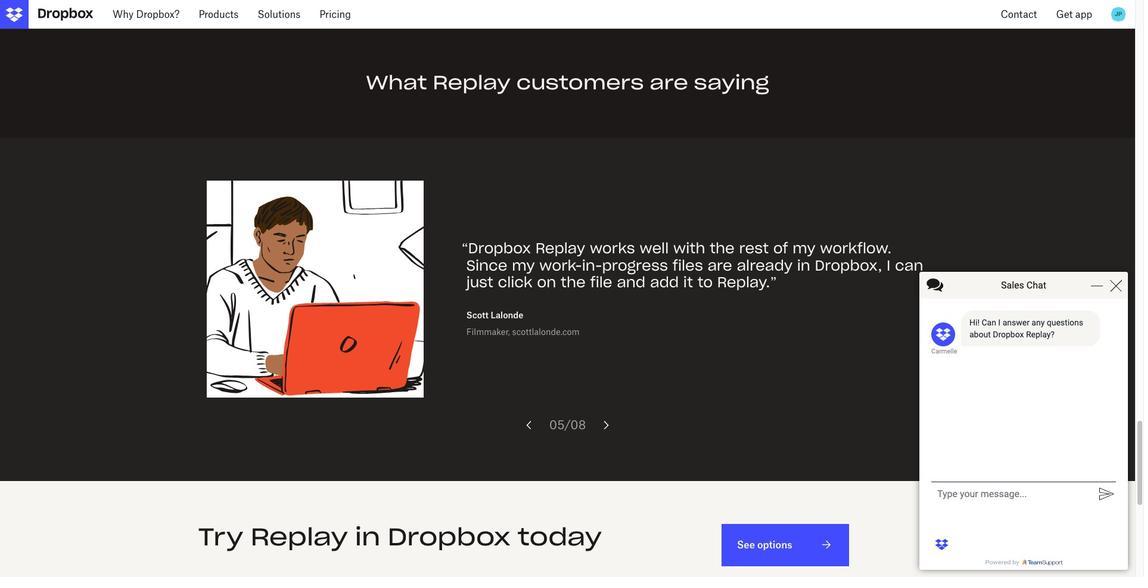 Task type: vqa. For each thing, say whether or not it's contained in the screenshot.
already
yes



Task type: describe. For each thing, give the bounding box(es) containing it.
customers
[[517, 71, 644, 95]]

works
[[590, 239, 636, 257]]

and
[[617, 273, 646, 292]]

in inside the "dropbox replay works well with the rest of my workflow. since my work-in-progress files are already in dropbox, i can just click on the file and add it to replay."
[[798, 256, 811, 275]]

are inside the "dropbox replay works well with the rest of my workflow. since my work-in-progress files are already in dropbox, i can just click on the file and add it to replay."
[[708, 256, 733, 275]]

already
[[737, 256, 793, 275]]

1 horizontal spatial my
[[793, 239, 816, 257]]

try replay in dropbox today
[[198, 522, 602, 552]]

app
[[1076, 8, 1093, 20]]

1 vertical spatial in
[[355, 522, 381, 552]]

get
[[1057, 8, 1074, 20]]

replay for "dropbox
[[536, 239, 586, 257]]

click
[[498, 273, 533, 292]]

solutions button
[[248, 0, 310, 29]]

just
[[467, 273, 494, 292]]

replay for try
[[251, 522, 348, 552]]

to
[[698, 273, 713, 292]]

options
[[758, 539, 793, 551]]

files
[[673, 256, 704, 275]]

see options
[[738, 539, 793, 551]]

jp
[[1116, 10, 1123, 18]]

contact
[[1002, 8, 1038, 20]]

contact button
[[992, 0, 1047, 29]]

replay for what
[[433, 71, 511, 95]]

on
[[538, 273, 557, 292]]

scott lalonde
[[467, 310, 524, 320]]

progress
[[603, 256, 669, 275]]

rest
[[740, 239, 769, 257]]

replay."
[[718, 273, 778, 292]]

i
[[887, 256, 891, 275]]

it
[[684, 273, 694, 292]]

pricing
[[320, 8, 351, 20]]

what replay customers are saying
[[366, 71, 770, 95]]

1 horizontal spatial the
[[710, 239, 735, 257]]

what
[[366, 71, 427, 95]]

0 horizontal spatial my
[[512, 256, 535, 275]]



Task type: locate. For each thing, give the bounding box(es) containing it.
work-
[[540, 256, 582, 275]]

0 horizontal spatial the
[[561, 273, 586, 292]]

well
[[640, 239, 669, 257]]

jp button
[[1110, 5, 1129, 24]]

1 vertical spatial replay
[[536, 239, 586, 257]]

why dropbox? button
[[103, 0, 189, 29]]

1 vertical spatial the
[[561, 273, 586, 292]]

0 horizontal spatial in
[[355, 522, 381, 552]]

filmmaker, scottlalonde.com
[[467, 327, 580, 337]]

products button
[[189, 0, 248, 29]]

are
[[650, 71, 689, 95], [708, 256, 733, 275]]

why dropbox?
[[113, 8, 180, 20]]

in-
[[582, 256, 603, 275]]

my
[[793, 239, 816, 257], [512, 256, 535, 275]]

of
[[774, 239, 789, 257]]

"dropbox replay works well with the rest of my workflow. since my work-in-progress files are already in dropbox, i can just click on the file and add it to replay."
[[462, 239, 924, 292]]

saying
[[694, 71, 770, 95]]

filmmaker,
[[467, 327, 510, 337]]

lalonde
[[491, 310, 524, 320]]

my right the of at the right of the page
[[793, 239, 816, 257]]

05/08
[[550, 417, 586, 432]]

replay
[[433, 71, 511, 95], [536, 239, 586, 257], [251, 522, 348, 552]]

workflow.
[[821, 239, 892, 257]]

the
[[710, 239, 735, 257], [561, 273, 586, 292]]

dropbox?
[[136, 8, 180, 20]]

scottlalonde.com
[[513, 327, 580, 337]]

my left 'on'
[[512, 256, 535, 275]]

try
[[198, 522, 244, 552]]

1 horizontal spatial in
[[798, 256, 811, 275]]

in
[[798, 256, 811, 275], [355, 522, 381, 552]]

the left rest
[[710, 239, 735, 257]]

get app button
[[1047, 0, 1103, 29]]

man with medium skin and brown hair typing on laptop while sitting at desk image
[[207, 181, 424, 398]]

1 horizontal spatial replay
[[433, 71, 511, 95]]

today
[[518, 522, 602, 552]]

see options link
[[722, 524, 850, 567]]

2 horizontal spatial replay
[[536, 239, 586, 257]]

can
[[896, 256, 924, 275]]

dropbox
[[388, 522, 511, 552]]

0 vertical spatial are
[[650, 71, 689, 95]]

since
[[467, 256, 508, 275]]

get app
[[1057, 8, 1093, 20]]

replay inside the "dropbox replay works well with the rest of my workflow. since my work-in-progress files are already in dropbox, i can just click on the file and add it to replay."
[[536, 239, 586, 257]]

scott
[[467, 310, 489, 320]]

products
[[199, 8, 239, 20]]

file
[[591, 273, 613, 292]]

"dropbox
[[462, 239, 531, 257]]

0 vertical spatial replay
[[433, 71, 511, 95]]

with
[[674, 239, 706, 257]]

the right 'on'
[[561, 273, 586, 292]]

0 vertical spatial the
[[710, 239, 735, 257]]

add
[[651, 273, 679, 292]]

1 horizontal spatial are
[[708, 256, 733, 275]]

pricing link
[[310, 0, 361, 29]]

see
[[738, 539, 756, 551]]

0 horizontal spatial replay
[[251, 522, 348, 552]]

why
[[113, 8, 134, 20]]

1 vertical spatial are
[[708, 256, 733, 275]]

solutions
[[258, 8, 301, 20]]

0 vertical spatial in
[[798, 256, 811, 275]]

dropbox,
[[816, 256, 883, 275]]

0 horizontal spatial are
[[650, 71, 689, 95]]

2 vertical spatial replay
[[251, 522, 348, 552]]



